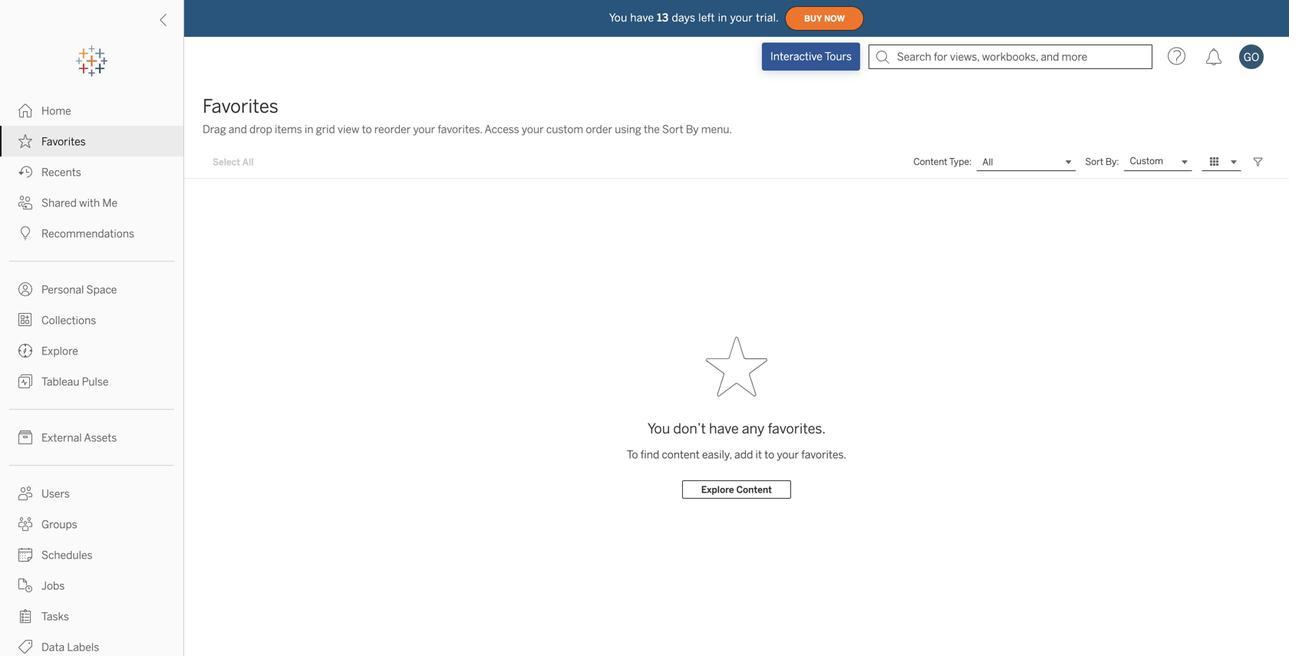 Task type: describe. For each thing, give the bounding box(es) containing it.
you have 13 days left in your trial.
[[609, 11, 779, 24]]

items
[[275, 123, 302, 136]]

explore for explore content
[[701, 484, 734, 495]]

order
[[586, 123, 612, 136]]

explore for explore
[[41, 345, 78, 358]]

content inside button
[[736, 484, 772, 495]]

and
[[228, 123, 247, 136]]

left
[[698, 11, 715, 24]]

tableau
[[41, 376, 79, 388]]

don't
[[673, 420, 706, 437]]

to
[[627, 448, 638, 461]]

1 horizontal spatial sort
[[1085, 156, 1103, 167]]

tableau pulse
[[41, 376, 109, 388]]

recommendations
[[41, 227, 134, 240]]

all inside dropdown button
[[982, 156, 993, 167]]

favorites drag and drop items in grid view to reorder your favorites. access your custom order using the sort by menu.
[[203, 96, 732, 136]]

your right access
[[522, 123, 544, 136]]

data
[[41, 641, 65, 654]]

data labels
[[41, 641, 99, 654]]

shared with me link
[[0, 187, 183, 218]]

data labels link
[[0, 631, 183, 656]]

collections link
[[0, 305, 183, 335]]

select
[[213, 156, 240, 167]]

with
[[79, 197, 100, 209]]

groups
[[41, 518, 77, 531]]

reorder
[[374, 123, 411, 136]]

favorites for favorites drag and drop items in grid view to reorder your favorites. access your custom order using the sort by menu.
[[203, 96, 278, 117]]

custom
[[546, 123, 583, 136]]

home
[[41, 105, 71, 117]]

13
[[657, 11, 669, 24]]

pulse
[[82, 376, 109, 388]]

recents link
[[0, 157, 183, 187]]

buy now button
[[785, 6, 864, 31]]

all button
[[976, 153, 1076, 171]]

personal
[[41, 284, 84, 296]]

add
[[734, 448, 753, 461]]

access
[[485, 123, 519, 136]]

explore link
[[0, 335, 183, 366]]

users
[[41, 488, 70, 500]]

your left trial.
[[730, 11, 753, 24]]

jobs link
[[0, 570, 183, 601]]

content
[[662, 448, 700, 461]]

it
[[755, 448, 762, 461]]

favorites. inside "favorites drag and drop items in grid view to reorder your favorites. access your custom order using the sort by menu."
[[438, 123, 482, 136]]

custom
[[1130, 155, 1163, 167]]

1 vertical spatial favorites.
[[768, 420, 826, 437]]

select all button
[[203, 153, 264, 171]]

your right the it
[[777, 448, 799, 461]]

2 vertical spatial favorites.
[[801, 448, 846, 461]]

shared
[[41, 197, 77, 209]]

grid
[[316, 123, 335, 136]]

interactive
[[770, 50, 822, 63]]

by:
[[1106, 156, 1119, 167]]

personal space link
[[0, 274, 183, 305]]

you for you have 13 days left in your trial.
[[609, 11, 627, 24]]



Task type: vqa. For each thing, say whether or not it's contained in the screenshot.
the middle /
no



Task type: locate. For each thing, give the bounding box(es) containing it.
you left 13
[[609, 11, 627, 24]]

1 horizontal spatial favorites
[[203, 96, 278, 117]]

trial.
[[756, 11, 779, 24]]

in for you
[[718, 11, 727, 24]]

recommendations link
[[0, 218, 183, 249]]

your
[[730, 11, 753, 24], [413, 123, 435, 136], [522, 123, 544, 136], [777, 448, 799, 461]]

navigation panel element
[[0, 46, 183, 656]]

favorites. right the it
[[801, 448, 846, 461]]

schedules
[[41, 549, 92, 562]]

tasks link
[[0, 601, 183, 631]]

you don't have any favorites.
[[647, 420, 826, 437]]

have
[[630, 11, 654, 24], [709, 420, 739, 437]]

space
[[86, 284, 117, 296]]

all
[[242, 156, 254, 167], [982, 156, 993, 167]]

collections
[[41, 314, 96, 327]]

1 horizontal spatial explore
[[701, 484, 734, 495]]

using
[[615, 123, 641, 136]]

2 all from the left
[[982, 156, 993, 167]]

1 horizontal spatial in
[[718, 11, 727, 24]]

external
[[41, 432, 82, 444]]

1 horizontal spatial content
[[913, 156, 947, 167]]

groups link
[[0, 509, 183, 539]]

drag
[[203, 123, 226, 136]]

0 vertical spatial sort
[[662, 123, 683, 136]]

sort by:
[[1085, 156, 1119, 167]]

buy
[[804, 14, 822, 23]]

home link
[[0, 95, 183, 126]]

external assets
[[41, 432, 117, 444]]

0 vertical spatial content
[[913, 156, 947, 167]]

0 horizontal spatial explore
[[41, 345, 78, 358]]

explore content button
[[682, 480, 791, 499]]

0 horizontal spatial to
[[362, 123, 372, 136]]

you
[[609, 11, 627, 24], [647, 420, 670, 437]]

days
[[672, 11, 695, 24]]

interactive tours
[[770, 50, 852, 63]]

all right select
[[242, 156, 254, 167]]

assets
[[84, 432, 117, 444]]

custom button
[[1124, 153, 1192, 171]]

explore inside explore content button
[[701, 484, 734, 495]]

1 vertical spatial content
[[736, 484, 772, 495]]

1 horizontal spatial have
[[709, 420, 739, 437]]

explore up 'tableau'
[[41, 345, 78, 358]]

1 all from the left
[[242, 156, 254, 167]]

external assets link
[[0, 422, 183, 453]]

favorites link
[[0, 126, 183, 157]]

grid view image
[[1208, 155, 1221, 169]]

type:
[[949, 156, 972, 167]]

0 vertical spatial in
[[718, 11, 727, 24]]

0 vertical spatial to
[[362, 123, 372, 136]]

drop
[[249, 123, 272, 136]]

content
[[913, 156, 947, 167], [736, 484, 772, 495]]

favorites. right any
[[768, 420, 826, 437]]

labels
[[67, 641, 99, 654]]

explore
[[41, 345, 78, 358], [701, 484, 734, 495]]

1 horizontal spatial to
[[764, 448, 774, 461]]

in for favorites
[[305, 123, 313, 136]]

0 vertical spatial explore
[[41, 345, 78, 358]]

content type:
[[913, 156, 972, 167]]

main navigation. press the up and down arrow keys to access links. element
[[0, 95, 183, 656]]

now
[[824, 14, 845, 23]]

shared with me
[[41, 197, 118, 209]]

sort inside "favorites drag and drop items in grid view to reorder your favorites. access your custom order using the sort by menu."
[[662, 123, 683, 136]]

0 vertical spatial you
[[609, 11, 627, 24]]

to right view
[[362, 123, 372, 136]]

0 horizontal spatial all
[[242, 156, 254, 167]]

easily,
[[702, 448, 732, 461]]

recents
[[41, 166, 81, 179]]

in inside "favorites drag and drop items in grid view to reorder your favorites. access your custom order using the sort by menu."
[[305, 123, 313, 136]]

0 horizontal spatial you
[[609, 11, 627, 24]]

explore content
[[701, 484, 772, 495]]

tableau pulse link
[[0, 366, 183, 397]]

1 vertical spatial have
[[709, 420, 739, 437]]

sort left by
[[662, 123, 683, 136]]

favorites up recents
[[41, 135, 86, 148]]

menu.
[[701, 123, 732, 136]]

in left "grid" on the top of the page
[[305, 123, 313, 136]]

1 vertical spatial explore
[[701, 484, 734, 495]]

jobs
[[41, 580, 65, 592]]

favorites. left access
[[438, 123, 482, 136]]

buy now
[[804, 14, 845, 23]]

1 horizontal spatial all
[[982, 156, 993, 167]]

content left type:
[[913, 156, 947, 167]]

in right left at the top right of page
[[718, 11, 727, 24]]

explore inside explore link
[[41, 345, 78, 358]]

to inside "favorites drag and drop items in grid view to reorder your favorites. access your custom order using the sort by menu."
[[362, 123, 372, 136]]

you up 'find'
[[647, 420, 670, 437]]

all inside button
[[242, 156, 254, 167]]

me
[[102, 197, 118, 209]]

favorites inside "favorites drag and drop items in grid view to reorder your favorites. access your custom order using the sort by menu."
[[203, 96, 278, 117]]

the
[[644, 123, 660, 136]]

in
[[718, 11, 727, 24], [305, 123, 313, 136]]

favorites.
[[438, 123, 482, 136], [768, 420, 826, 437], [801, 448, 846, 461]]

0 vertical spatial have
[[630, 11, 654, 24]]

0 horizontal spatial have
[[630, 11, 654, 24]]

1 vertical spatial in
[[305, 123, 313, 136]]

0 vertical spatial favorites.
[[438, 123, 482, 136]]

1 vertical spatial to
[[764, 448, 774, 461]]

1 vertical spatial favorites
[[41, 135, 86, 148]]

schedules link
[[0, 539, 183, 570]]

1 vertical spatial you
[[647, 420, 670, 437]]

sort left by:
[[1085, 156, 1103, 167]]

sort
[[662, 123, 683, 136], [1085, 156, 1103, 167]]

favorites inside main navigation. press the up and down arrow keys to access links. element
[[41, 135, 86, 148]]

personal space
[[41, 284, 117, 296]]

you for you don't have any favorites.
[[647, 420, 670, 437]]

to
[[362, 123, 372, 136], [764, 448, 774, 461]]

0 horizontal spatial in
[[305, 123, 313, 136]]

your right reorder
[[413, 123, 435, 136]]

have left 13
[[630, 11, 654, 24]]

0 vertical spatial favorites
[[203, 96, 278, 117]]

users link
[[0, 478, 183, 509]]

select all
[[213, 156, 254, 167]]

0 horizontal spatial sort
[[662, 123, 683, 136]]

favorites
[[203, 96, 278, 117], [41, 135, 86, 148]]

content down the it
[[736, 484, 772, 495]]

all right type:
[[982, 156, 993, 167]]

to right the it
[[764, 448, 774, 461]]

favorites up and at top
[[203, 96, 278, 117]]

to find content easily, add it to your favorites.
[[627, 448, 846, 461]]

tasks
[[41, 610, 69, 623]]

view
[[338, 123, 359, 136]]

1 horizontal spatial you
[[647, 420, 670, 437]]

explore down easily,
[[701, 484, 734, 495]]

have up easily,
[[709, 420, 739, 437]]

find
[[641, 448, 659, 461]]

tours
[[825, 50, 852, 63]]

by
[[686, 123, 699, 136]]

1 vertical spatial sort
[[1085, 156, 1103, 167]]

0 horizontal spatial favorites
[[41, 135, 86, 148]]

any
[[742, 420, 765, 437]]

0 horizontal spatial content
[[736, 484, 772, 495]]

Search for views, workbooks, and more text field
[[869, 45, 1152, 69]]

favorites for favorites
[[41, 135, 86, 148]]



